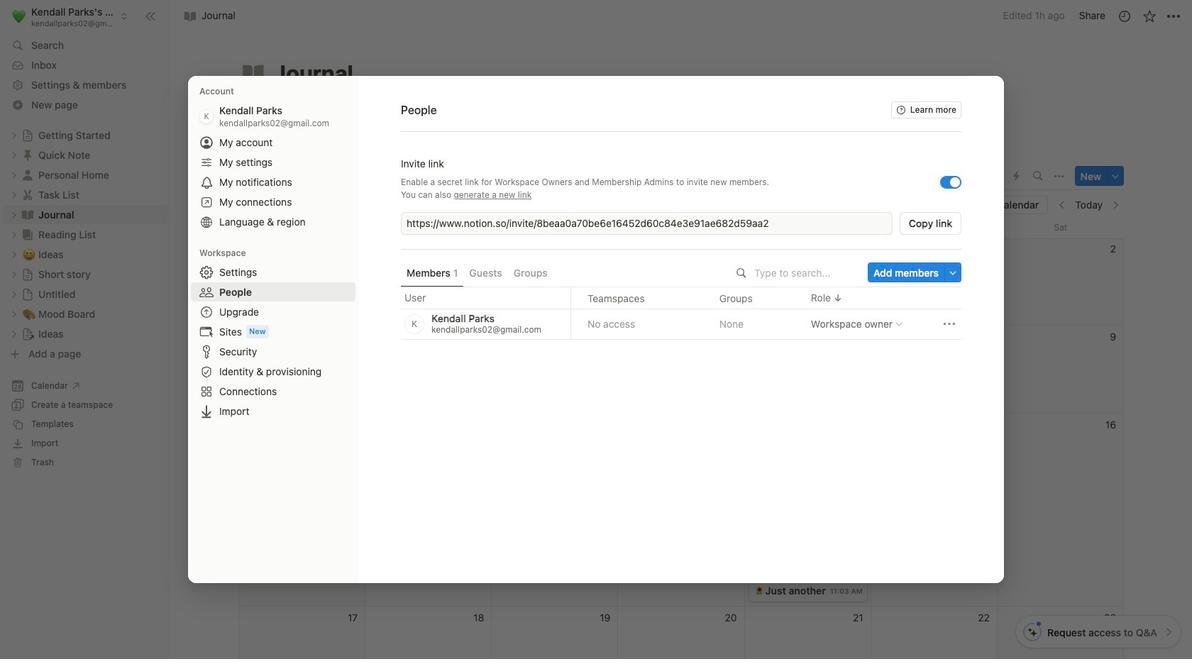 Task type: describe. For each thing, give the bounding box(es) containing it.
favorite image
[[1142, 9, 1156, 23]]

previous month image
[[1058, 200, 1068, 210]]

💚 image
[[12, 7, 26, 25]]

next month image
[[1111, 200, 1121, 210]]



Task type: locate. For each thing, give the bounding box(es) containing it.
Type to search... text field
[[754, 267, 858, 279]]

create and view automations image
[[1014, 171, 1020, 181]]

tab list
[[238, 162, 945, 190]]

🌻 image
[[755, 585, 763, 596]]

change page icon image
[[241, 60, 266, 86]]

close sidebar image
[[145, 10, 156, 22]]

None text field
[[407, 216, 890, 231]]

type to search... image
[[737, 268, 747, 278]]

updates image
[[1117, 9, 1132, 23]]



Task type: vqa. For each thing, say whether or not it's contained in the screenshot.
COMMENTS icon
no



